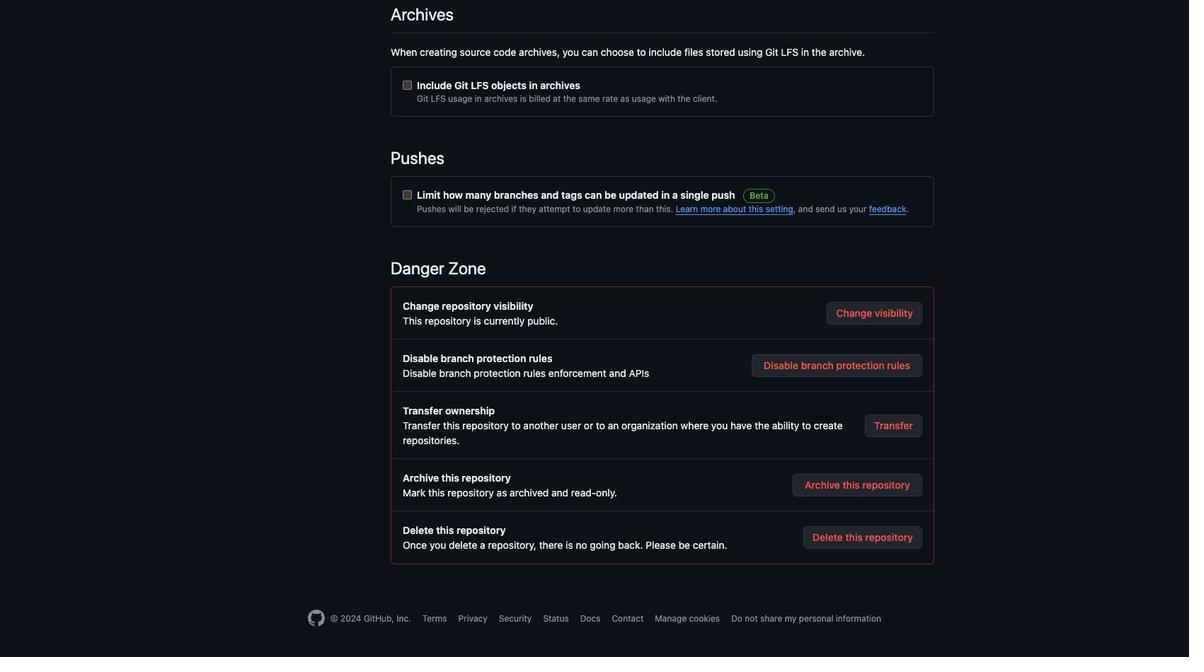 Task type: vqa. For each thing, say whether or not it's contained in the screenshot.
checkbox
yes



Task type: locate. For each thing, give the bounding box(es) containing it.
None checkbox
[[403, 190, 412, 200]]

None checkbox
[[403, 81, 412, 90]]



Task type: describe. For each thing, give the bounding box(es) containing it.
homepage image
[[308, 610, 325, 627]]



